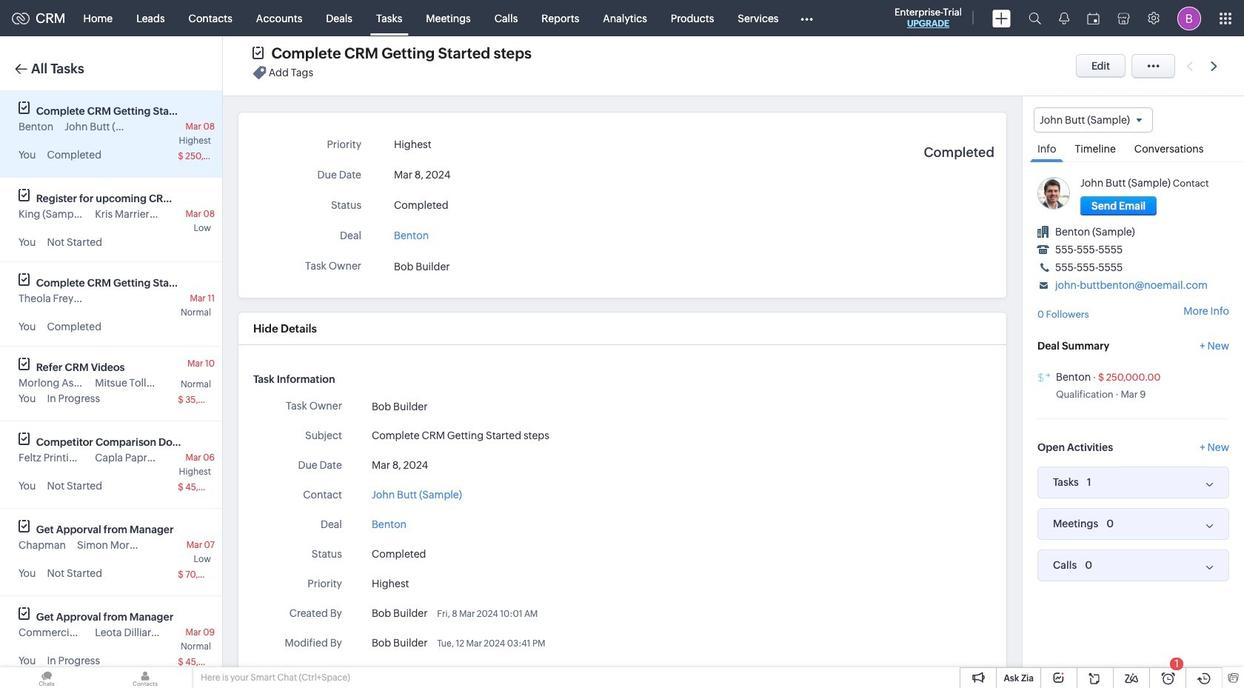 Task type: locate. For each thing, give the bounding box(es) containing it.
previous record image
[[1187, 61, 1194, 71]]

signals image
[[1060, 12, 1070, 24]]

chats image
[[0, 668, 93, 688]]

None button
[[1081, 197, 1158, 216]]

None field
[[1034, 107, 1154, 133]]

calendar image
[[1088, 12, 1100, 24]]

profile image
[[1178, 6, 1202, 30]]

signals element
[[1051, 0, 1079, 36]]

create menu image
[[993, 9, 1011, 27]]



Task type: describe. For each thing, give the bounding box(es) containing it.
profile element
[[1169, 0, 1211, 36]]

next record image
[[1212, 61, 1221, 71]]

logo image
[[12, 12, 30, 24]]

Other Modules field
[[791, 6, 823, 30]]

contacts image
[[99, 668, 192, 688]]

search element
[[1020, 0, 1051, 36]]

search image
[[1029, 12, 1042, 24]]

create menu element
[[984, 0, 1020, 36]]



Task type: vqa. For each thing, say whether or not it's contained in the screenshot.
Previous Record image
yes



